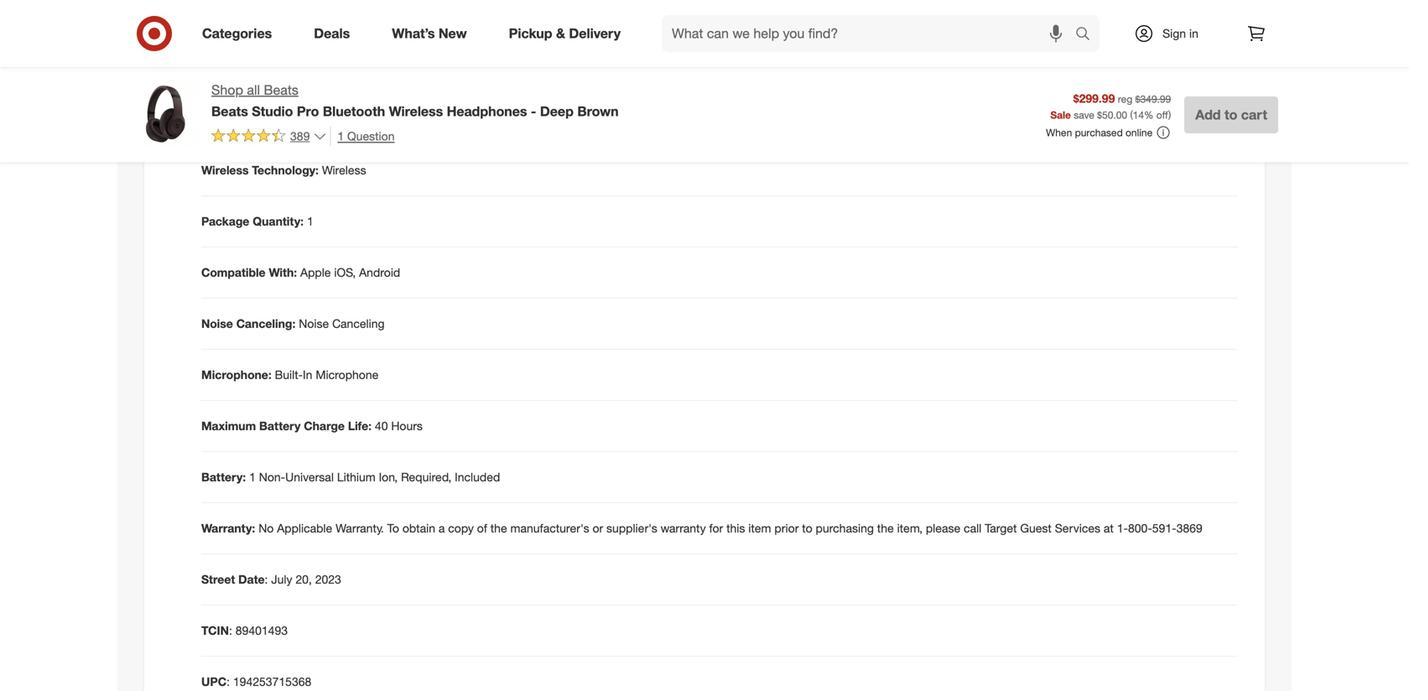 Task type: locate. For each thing, give the bounding box(es) containing it.
1 the from the left
[[491, 521, 507, 536]]

0 horizontal spatial built-
[[275, 367, 303, 382]]

battery:
[[201, 470, 246, 484]]

1 noise from the left
[[201, 316, 233, 331]]

: left 89401493
[[229, 623, 232, 638]]

deals
[[314, 25, 350, 42]]

cart
[[1241, 106, 1268, 123]]

2 the from the left
[[877, 521, 894, 536]]

microphone
[[316, 367, 379, 382]]

1 right quantity:
[[307, 214, 314, 229]]

the left item,
[[877, 521, 894, 536]]

0 vertical spatial :
[[265, 572, 268, 587]]

jack,
[[341, 111, 369, 126]]

to right "add"
[[1225, 106, 1238, 123]]

pro
[[297, 103, 319, 119]]

2023
[[315, 572, 341, 587]]

save
[[1074, 108, 1095, 121]]

built- down noise canceling: noise canceling
[[275, 367, 303, 382]]

microphone,
[[363, 60, 429, 75]]

1 down jack, on the top left of page
[[338, 129, 344, 143]]

40
[[375, 418, 388, 433]]

noise left canceling
[[299, 316, 329, 331]]

pickup
[[509, 25, 552, 42]]

$349.99
[[1136, 93, 1171, 105]]

connection
[[201, 111, 266, 126]]

beats down shop
[[211, 103, 248, 119]]

0 vertical spatial beats
[[264, 82, 299, 98]]

2 horizontal spatial wireless
[[389, 103, 443, 119]]

delivery
[[569, 25, 621, 42]]

wireless down the 1 question link
[[322, 163, 366, 177]]

the right of
[[491, 521, 507, 536]]

apple
[[300, 265, 331, 280]]

noise left canceling:
[[201, 316, 233, 331]]

0 horizontal spatial 1
[[249, 470, 256, 484]]

1
[[338, 129, 344, 143], [307, 214, 314, 229], [249, 470, 256, 484]]

deep
[[540, 103, 574, 119]]

built- right siri
[[513, 60, 541, 75]]

built- down 'deals' link
[[322, 60, 351, 75]]

connection type: 3.5mm jack, usb-c
[[201, 111, 409, 126]]

siri
[[493, 60, 509, 75]]

search button
[[1068, 15, 1108, 55]]

services
[[1055, 521, 1101, 536]]

noise
[[201, 316, 233, 331], [299, 316, 329, 331]]

add to cart button
[[1185, 96, 1279, 133]]

wireless up package
[[201, 163, 249, 177]]

canceling:
[[236, 316, 296, 331]]

life:
[[348, 418, 372, 433]]

item,
[[897, 521, 923, 536]]

1 vertical spatial beats
[[211, 103, 248, 119]]

1 left non-
[[249, 470, 256, 484]]

2 noise from the left
[[299, 316, 329, 331]]

package quantity: 1
[[201, 214, 314, 229]]

0 horizontal spatial to
[[802, 521, 813, 536]]

1 horizontal spatial in
[[350, 60, 360, 75]]

0 horizontal spatial the
[[491, 521, 507, 536]]

wireless down electronics features: built-in microphone, handsfree, siri built-in, spatial audio
[[389, 103, 443, 119]]

1 vertical spatial 1
[[307, 214, 314, 229]]

purchased
[[1075, 126, 1123, 139]]

in down 'deals' link
[[350, 60, 360, 75]]

what's new link
[[378, 15, 488, 52]]

reg
[[1118, 93, 1133, 105]]

to right prior
[[802, 521, 813, 536]]

1 horizontal spatial beats
[[264, 82, 299, 98]]

pickup & delivery link
[[495, 15, 642, 52]]

1 horizontal spatial to
[[1225, 106, 1238, 123]]

: left july
[[265, 572, 268, 587]]

add to cart
[[1196, 106, 1268, 123]]

3869
[[1177, 521, 1203, 536]]

2 vertical spatial :
[[227, 674, 230, 689]]

upc : 194253715368
[[201, 674, 311, 689]]

2 vertical spatial 1
[[249, 470, 256, 484]]

c
[[401, 111, 409, 126]]

of
[[477, 521, 487, 536]]

tcin : 89401493
[[201, 623, 288, 638]]

microphone:
[[201, 367, 272, 382]]

: for 194253715368
[[227, 674, 230, 689]]

(
[[1130, 108, 1133, 121]]

1 horizontal spatial 1
[[307, 214, 314, 229]]

deals link
[[300, 15, 371, 52]]

universal
[[285, 470, 334, 484]]

in left microphone
[[303, 367, 312, 382]]

categories
[[202, 25, 272, 42]]

wireless technology: wireless
[[201, 163, 366, 177]]

1 vertical spatial :
[[229, 623, 232, 638]]

what's
[[392, 25, 435, 42]]

what's new
[[392, 25, 467, 42]]

1-
[[1117, 521, 1128, 536]]

: for 89401493
[[229, 623, 232, 638]]

for
[[709, 521, 723, 536]]

warranty.
[[336, 521, 384, 536]]

in
[[350, 60, 360, 75], [303, 367, 312, 382]]

0 vertical spatial to
[[1225, 106, 1238, 123]]

microphone: built-in microphone
[[201, 367, 379, 382]]

1 vertical spatial in
[[303, 367, 312, 382]]

0 horizontal spatial in
[[303, 367, 312, 382]]

1 horizontal spatial the
[[877, 521, 894, 536]]

new
[[439, 25, 467, 42]]

the
[[491, 521, 507, 536], [877, 521, 894, 536]]

to
[[1225, 106, 1238, 123], [802, 521, 813, 536]]

quantity:
[[253, 214, 304, 229]]

in
[[1190, 26, 1199, 41]]

copy
[[448, 521, 474, 536]]

0 vertical spatial 1
[[338, 129, 344, 143]]

search
[[1068, 27, 1108, 43]]

1 horizontal spatial noise
[[299, 316, 329, 331]]

&
[[556, 25, 565, 42]]

obtain
[[403, 521, 435, 536]]

wireless
[[389, 103, 443, 119], [201, 163, 249, 177], [322, 163, 366, 177]]

: left 194253715368
[[227, 674, 230, 689]]

0 vertical spatial in
[[350, 60, 360, 75]]

wireless inside shop all beats beats studio pro bluetooth wireless headphones - deep brown
[[389, 103, 443, 119]]

0 horizontal spatial noise
[[201, 316, 233, 331]]

guest
[[1020, 521, 1052, 536]]

ios,
[[334, 265, 356, 280]]

when
[[1046, 126, 1072, 139]]

beats up the studio
[[264, 82, 299, 98]]

2 horizontal spatial 1
[[338, 129, 344, 143]]

389
[[290, 129, 310, 143]]

:
[[265, 572, 268, 587], [229, 623, 232, 638], [227, 674, 230, 689]]

sign in
[[1163, 26, 1199, 41]]

please
[[926, 521, 961, 536]]

2 horizontal spatial built-
[[513, 60, 541, 75]]



Task type: vqa. For each thing, say whether or not it's contained in the screenshot.
Choking at left bottom
no



Task type: describe. For each thing, give the bounding box(es) containing it.
bluetooth
[[323, 103, 385, 119]]

89401493
[[236, 623, 288, 638]]

389 link
[[211, 127, 327, 147]]

1 horizontal spatial built-
[[322, 60, 351, 75]]

$299.99
[[1074, 91, 1115, 106]]

applicable
[[277, 521, 332, 536]]

a
[[439, 521, 445, 536]]

shop all beats beats studio pro bluetooth wireless headphones - deep brown
[[211, 82, 619, 119]]

studio
[[252, 103, 293, 119]]

warranty: no applicable warranty. to obtain a copy of the manufacturer's or supplier's warranty for this item prior to purchasing the item, please call target guest services at 1-800-591-3869
[[201, 521, 1203, 536]]

warranty:
[[201, 521, 255, 536]]

electronics
[[201, 60, 264, 75]]

sale
[[1051, 108, 1071, 121]]

battery: 1 non-universal lithium ion, required, included
[[201, 470, 500, 484]]

$
[[1097, 108, 1102, 121]]

591-
[[1152, 521, 1177, 536]]

date
[[238, 572, 265, 587]]

included
[[455, 470, 500, 484]]

3.5mm
[[302, 111, 338, 126]]

add
[[1196, 106, 1221, 123]]

pickup & delivery
[[509, 25, 621, 42]]

headphones
[[447, 103, 527, 119]]

50.00
[[1102, 108, 1128, 121]]

to
[[387, 521, 399, 536]]

ion,
[[379, 470, 398, 484]]

call
[[964, 521, 982, 536]]

$299.99 reg $349.99 sale save $ 50.00 ( 14 % off )
[[1051, 91, 1171, 121]]

tcin
[[201, 623, 229, 638]]

technology:
[[252, 163, 319, 177]]

to inside button
[[1225, 106, 1238, 123]]

14
[[1133, 108, 1144, 121]]

required,
[[401, 470, 452, 484]]

20,
[[296, 572, 312, 587]]

194253715368
[[233, 674, 311, 689]]

at
[[1104, 521, 1114, 536]]

with:
[[269, 265, 297, 280]]

0 horizontal spatial beats
[[211, 103, 248, 119]]

when purchased online
[[1046, 126, 1153, 139]]

canceling
[[332, 316, 385, 331]]

1 horizontal spatial wireless
[[322, 163, 366, 177]]

1 vertical spatial to
[[802, 521, 813, 536]]

upc
[[201, 674, 227, 689]]

usb-
[[372, 111, 401, 126]]

item
[[749, 521, 771, 536]]

spatial
[[556, 60, 592, 75]]

all
[[247, 82, 260, 98]]

this
[[727, 521, 745, 536]]

handsfree,
[[432, 60, 489, 75]]

street date : july 20, 2023
[[201, 572, 341, 587]]

noise canceling: noise canceling
[[201, 316, 385, 331]]

non-
[[259, 470, 285, 484]]

compatible
[[201, 265, 266, 280]]

1 question link
[[330, 127, 395, 146]]

android
[[359, 265, 400, 280]]

shop
[[211, 82, 243, 98]]

package
[[201, 214, 249, 229]]

0 horizontal spatial wireless
[[201, 163, 249, 177]]

What can we help you find? suggestions appear below search field
[[662, 15, 1080, 52]]

electronics features: built-in microphone, handsfree, siri built-in, spatial audio
[[201, 60, 626, 75]]

or
[[593, 521, 603, 536]]

supplier's
[[607, 521, 658, 536]]

street
[[201, 572, 235, 587]]

sign in link
[[1120, 15, 1225, 52]]

question
[[347, 129, 395, 143]]

hours
[[391, 418, 423, 433]]

maximum battery charge life: 40 hours
[[201, 418, 423, 433]]

categories link
[[188, 15, 293, 52]]

warranty
[[661, 521, 706, 536]]

no
[[259, 521, 274, 536]]

type:
[[269, 111, 298, 126]]

july
[[271, 572, 292, 587]]

manufacturer's
[[511, 521, 589, 536]]

)
[[1169, 108, 1171, 121]]

sign
[[1163, 26, 1186, 41]]

off
[[1157, 108, 1169, 121]]

image of beats studio pro bluetooth wireless headphones - deep brown image
[[131, 81, 198, 148]]



